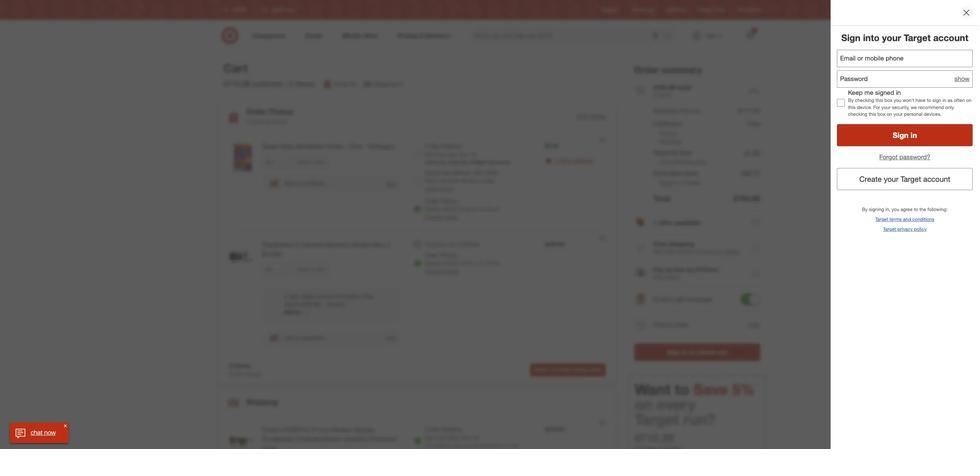 Task type: describe. For each thing, give the bounding box(es) containing it.
for
[[874, 104, 880, 110]]

video
[[301, 293, 315, 300]]

for for breakfast
[[309, 159, 315, 165]]

1 vertical spatial out
[[550, 367, 557, 373]]

cart item ready to fulfill group containing coach hc8374u 51mm woman square sunglasses polarized brown gradient polarized lens
[[219, 416, 615, 450]]

order inside the order pickup 2 items at pinole
[[246, 107, 267, 116]]

2 inside 2 year video games protection plan ($450-$499.99) - allstate
[[284, 293, 287, 300]]

What can we help you find? suggestions appear below search field
[[470, 27, 667, 44]]

save for later for console
[[297, 267, 325, 273]]

within for store pickup radio
[[442, 206, 457, 213]]

items inside 2 items order pickup
[[234, 362, 251, 370]]

find stores
[[738, 7, 762, 13]]

on down the estimated taxes
[[677, 180, 684, 187]]

target privacy policy
[[883, 226, 927, 232]]

the inside sign into your target account dialog
[[920, 206, 927, 212]]

2 inside the order pickup 2 items at pinole
[[246, 118, 249, 125]]

1 vertical spatial by
[[461, 160, 467, 165]]

it inside same day delivery with shipt get it as soon as 6pm today learn more
[[435, 177, 438, 184]]

subtotal
[[252, 79, 282, 88]]

offer inside 'cart item ready to fulfill' group
[[559, 157, 570, 164]]

circle
[[713, 7, 725, 13]]

weekly ad
[[632, 7, 654, 13]]

target privacy policy link
[[883, 226, 927, 233]]

woman
[[332, 426, 353, 434]]

soon
[[447, 177, 460, 184]]

same day delivery with shipt get it as soon as 6pm today learn more
[[425, 169, 498, 192]]

time
[[495, 443, 504, 449]]

(1)
[[398, 81, 404, 88]]

none text field inside sign into your target account dialog
[[837, 50, 973, 67]]

sign in to check out
[[668, 349, 728, 357]]

promo code
[[654, 321, 688, 329]]

24oz
[[349, 143, 363, 150]]

at for store pickup radio
[[478, 206, 483, 213]]

within for store pickup option
[[442, 260, 457, 267]]

0 vertical spatial checking
[[855, 98, 875, 104]]

today
[[481, 177, 495, 184]]

3 link
[[741, 27, 759, 44]]

check out order pickup items
[[534, 367, 602, 373]]

pinole (2)
[[334, 81, 357, 88]]

order summary
[[635, 64, 702, 75]]

shipping for shipping
[[246, 398, 278, 407]]

coach hc8374u 51mm woman square sunglasses polarized brown gradient polarized lens link
[[262, 426, 401, 450]]

hours for store pickup option's change store button
[[463, 260, 477, 267]]

2 vertical spatial you
[[892, 206, 900, 212]]

$210.00
[[545, 426, 565, 433]]

2 vertical spatial $715.28
[[635, 432, 674, 446]]

create your target account button
[[837, 168, 973, 190]]

2 vertical spatial save
[[694, 381, 728, 399]]

your inside "button"
[[884, 175, 899, 184]]

nov for 20
[[461, 435, 471, 442]]

2 add a substitute from the top
[[284, 335, 325, 342]]

not
[[448, 241, 456, 248]]

account inside "button"
[[924, 175, 951, 184]]

date
[[453, 443, 462, 449]]

1 horizontal spatial 1
[[654, 219, 657, 227]]

for for console
[[309, 267, 315, 273]]

chat
[[30, 429, 42, 437]]

find stores link
[[738, 7, 762, 13]]

order
[[448, 160, 460, 165]]

in right signed
[[896, 89, 901, 96]]

none password field inside sign into your target account dialog
[[837, 70, 973, 88]]

1 horizontal spatial by
[[862, 206, 868, 212]]

regional
[[654, 149, 678, 157]]

code
[[674, 321, 688, 329]]

total
[[654, 194, 671, 203]]

0 horizontal spatial 1 offer available
[[554, 157, 593, 164]]

cereal
[[325, 143, 343, 150]]

0 vertical spatial box
[[885, 98, 893, 104]]

2 horizontal spatial available
[[675, 219, 701, 227]]

2 inside playstation 5 console marvel's spider-man 2 bundle
[[387, 241, 391, 249]]

devices.
[[924, 111, 942, 117]]

policy
[[914, 226, 927, 232]]

1 horizontal spatial 1 offer available
[[654, 219, 701, 227]]

none checkbox inside sign into your target account dialog
[[837, 99, 845, 107]]

✕ button
[[62, 423, 68, 430]]

agree
[[901, 206, 913, 212]]

search
[[661, 32, 680, 40]]

fulfillment
[[654, 120, 682, 128]]

weekly ad link
[[632, 7, 654, 13]]

search button
[[661, 27, 680, 46]]

change for store pickup radio
[[425, 214, 444, 221]]

(3
[[679, 108, 684, 115]]

1 polarized from the left
[[296, 435, 323, 443]]

pickup inside 2 items order pickup
[[245, 371, 261, 378]]

the inside 2-day shipping get it by mon, nov 20 this delivery date includes extra time for the
[[512, 443, 519, 449]]

hours for change store button related to store pickup radio
[[463, 206, 477, 213]]

0 vertical spatial a
[[296, 180, 299, 187]]

1 substitute from the top
[[300, 180, 325, 187]]

by for mon,
[[440, 435, 446, 442]]

save for later button for breakfast
[[294, 156, 329, 169]]

pay as low as $73/mo. with affirm
[[654, 266, 720, 281]]

on right the often
[[966, 98, 972, 104]]

raisin bran breakfast cereal - 24oz - kellogg's image
[[226, 142, 257, 174]]

items inside the order pickup 2 items at pinole
[[251, 118, 264, 125]]

0 vertical spatial available
[[572, 157, 593, 164]]

day for get it by mon, nov 20
[[430, 426, 439, 433]]

2 substitute from the top
[[300, 335, 325, 342]]

1 vertical spatial $715.28
[[738, 107, 760, 115]]

in,
[[886, 206, 891, 212]]

terms
[[890, 216, 902, 222]]

gradient
[[344, 435, 369, 443]]

later for console
[[316, 267, 325, 273]]

shipping (1)
[[374, 81, 404, 88]]

2 vertical spatial this
[[869, 111, 876, 117]]

kellogg's
[[369, 143, 395, 150]]

1 vertical spatial checking
[[848, 111, 868, 117]]

includes
[[464, 443, 481, 449]]

you inside 2-day shipping get it by sat, nov 18 when you order by 12:00pm tomorrow
[[438, 160, 447, 165]]

1 add a substitute from the top
[[284, 180, 325, 187]]

only
[[946, 104, 954, 110]]

day
[[441, 169, 450, 176]]

0 horizontal spatial 1 offer available button
[[554, 157, 593, 165]]

estimated for estimated taxes
[[654, 170, 682, 178]]

0 vertical spatial $715.28
[[224, 79, 250, 88]]

check out order pickup items button
[[531, 364, 606, 377]]

sign into your target account
[[842, 32, 969, 43]]

order inside button
[[559, 367, 572, 373]]

coach hc8374u 51mm woman square sunglasses polarized brown gradient polarized lens image
[[226, 426, 257, 450]]

sign into your target account dialog
[[831, 0, 979, 450]]

order pickup ready within 2 hours at pinole change store for change store button related to store pickup radio
[[425, 198, 500, 221]]

sign for sign into your target account
[[842, 32, 861, 43]]

we
[[911, 104, 917, 110]]

- inside 2 year video games protection plan ($450-$499.99) - allstate
[[323, 301, 325, 308]]

change store button for store pickup option
[[425, 268, 458, 276]]

2-day shipping get it by sat, nov 18 when you order by 12:00pm tomorrow
[[425, 143, 510, 165]]

store for store pickup radio
[[446, 214, 458, 221]]

shipping for shipping (1)
[[374, 81, 396, 88]]

recommend
[[919, 104, 944, 110]]

device.
[[857, 104, 872, 110]]

cart item ready to fulfill group containing playstation 5 console marvel's spider-man 2 bundle
[[219, 231, 615, 357]]

0 vertical spatial this
[[876, 98, 883, 104]]

free for free shipping with $35 orders* (exclusions apply)
[[654, 240, 667, 248]]

playstation
[[262, 241, 294, 249]]

mon,
[[447, 435, 460, 442]]

to inside keep me signed in by checking this box you won't have to sign in as often on this device. for your security, we recommend only checking this box on your personal devices.
[[927, 98, 931, 104]]

2- for get it by sat, nov 18
[[425, 143, 430, 149]]

items)
[[685, 108, 700, 115]]

on down security,
[[887, 111, 892, 117]]

playstation 5 console marvel's spider-man 2 bundle
[[262, 241, 391, 258]]

marvel's
[[326, 241, 350, 249]]

raisin
[[262, 143, 279, 150]]

get inside same day delivery with shipt get it as soon as 6pm today learn more
[[425, 177, 434, 184]]

with inside free shipping with $35 orders* (exclusions apply)
[[654, 249, 665, 256]]

on inside on every target run?
[[635, 396, 653, 414]]

your down security,
[[894, 111, 903, 117]]

chat now dialog
[[10, 423, 68, 444]]

your right into
[[882, 32, 902, 43]]

breakfast
[[296, 143, 323, 150]]

delivery
[[435, 443, 452, 449]]

affirm
[[666, 275, 681, 281]]

as inside keep me signed in by checking this box you won't have to sign in as often on this device. for your security, we recommend only checking this box on your personal devices.
[[948, 98, 953, 104]]

1 horizontal spatial offer
[[659, 219, 673, 227]]

2 vertical spatial available
[[458, 241, 479, 248]]

shipping for 20
[[441, 426, 462, 433]]

(2)
[[351, 81, 357, 88]]

target circle
[[699, 7, 725, 13]]

by signing in, you agree to the following:
[[862, 206, 948, 212]]

51mm
[[312, 426, 330, 434]]

0 vertical spatial account
[[934, 32, 969, 43]]

6pm
[[468, 177, 479, 184]]

privacy
[[898, 226, 913, 232]]

shipping for 18
[[441, 143, 462, 149]]

target inside "button"
[[901, 175, 921, 184]]

as up affirm
[[666, 266, 673, 274]]

learn
[[425, 185, 439, 192]]

brown
[[324, 435, 343, 443]]

stores
[[748, 7, 762, 13]]

learn more button
[[425, 185, 453, 193]]

in inside sign in button
[[911, 131, 917, 140]]

3 inside $784.98 total 3 items
[[654, 92, 657, 98]]

2 vertical spatial add button
[[385, 335, 396, 342]]

shipping up regional fees
[[660, 138, 682, 145]]

weekly
[[632, 7, 647, 13]]

target terms and conditions
[[876, 216, 935, 222]]

as right low
[[687, 266, 694, 274]]

sign for sign in to check out
[[668, 349, 681, 357]]



Task type: vqa. For each thing, say whether or not it's contained in the screenshot.
the left "stores"
no



Task type: locate. For each thing, give the bounding box(es) containing it.
save up run?
[[694, 381, 728, 399]]

later down playstation 5 console marvel's spider-man 2 bundle
[[316, 267, 325, 273]]

3 it from the top
[[435, 435, 438, 442]]

it for mon,
[[435, 435, 438, 442]]

order pickup ready within 2 hours at pinole change store
[[425, 198, 500, 221], [425, 252, 500, 275]]

cart item ready to fulfill group
[[219, 133, 615, 231], [219, 231, 615, 357], [219, 416, 615, 450]]

the up conditions on the right of the page
[[920, 206, 927, 212]]

3 for 3 items
[[289, 79, 293, 88]]

shipping left (1)
[[374, 81, 396, 88]]

at down shipping not available
[[478, 260, 483, 267]]

by down keep
[[848, 98, 854, 104]]

this down the for
[[869, 111, 876, 117]]

it inside 2-day shipping get it by mon, nov 20 this delivery date includes extra time for the
[[435, 435, 438, 442]]

with
[[654, 249, 665, 256], [654, 275, 665, 281]]

hours down shipping not available
[[463, 260, 477, 267]]

as down day
[[440, 177, 446, 184]]

5
[[296, 241, 299, 249]]

free inside free shipping with $35 orders* (exclusions apply)
[[654, 240, 667, 248]]

1 it from the top
[[435, 151, 438, 158]]

in down "personal"
[[911, 131, 917, 140]]

1 horizontal spatial 1 offer available button
[[635, 210, 760, 236]]

to right want
[[675, 381, 690, 399]]

want
[[635, 381, 671, 399]]

order pickup ready within 2 hours at pinole change store down the not
[[425, 252, 500, 275]]

create your target account
[[860, 175, 951, 184]]

hours down 6pm
[[463, 206, 477, 213]]

0 vertical spatial sign
[[842, 32, 861, 43]]

2 polarized from the left
[[371, 435, 397, 443]]

checking
[[855, 98, 875, 104], [848, 111, 868, 117]]

your right the for
[[882, 104, 891, 110]]

apply)
[[725, 249, 740, 256]]

0 horizontal spatial the
[[512, 443, 519, 449]]

0 horizontal spatial available
[[458, 241, 479, 248]]

2 change store button from the top
[[425, 268, 458, 276]]

you up security,
[[894, 98, 902, 104]]

None text field
[[837, 50, 973, 67]]

1 horizontal spatial available
[[572, 157, 593, 164]]

as up only
[[948, 98, 953, 104]]

checking down device.
[[848, 111, 868, 117]]

order pickup ready within 2 hours at pinole change store down more
[[425, 198, 500, 221]]

pinole inside the order pickup 2 items at pinole
[[272, 118, 287, 125]]

cart
[[224, 61, 248, 75]]

1 vertical spatial account
[[924, 175, 951, 184]]

save for breakfast
[[297, 159, 308, 165]]

coach
[[262, 426, 281, 434]]

0 vertical spatial nov
[[459, 151, 469, 158]]

save down 5
[[297, 267, 308, 273]]

1 later from the top
[[316, 159, 325, 165]]

in inside sign in to check out button
[[683, 349, 688, 357]]

1 vertical spatial nov
[[461, 435, 471, 442]]

$784.98 inside $784.98 total 3 items
[[654, 83, 676, 91]]

by for sat,
[[440, 151, 446, 158]]

3 cart item ready to fulfill group from the top
[[219, 416, 615, 450]]

ready right store pickup radio
[[425, 206, 441, 213]]

low
[[675, 266, 686, 274]]

with down 'pay'
[[654, 275, 665, 281]]

nov inside 2-day shipping get it by mon, nov 20 this delivery date includes extra time for the
[[461, 435, 471, 442]]

12:00pm
[[468, 160, 487, 165]]

$35
[[666, 249, 675, 256]]

to left check
[[690, 349, 696, 357]]

0 vertical spatial 1 offer available
[[554, 157, 593, 164]]

at inside the order pickup 2 items at pinole
[[266, 118, 271, 125]]

change down the "learn" on the top left
[[425, 214, 444, 221]]

sign inside button
[[668, 349, 681, 357]]

1 vertical spatial order pickup ready within 2 hours at pinole change store
[[425, 252, 500, 275]]

save for later button down breakfast
[[294, 156, 329, 169]]

0 vertical spatial 1
[[554, 157, 558, 164]]

1 vertical spatial 3
[[289, 79, 293, 88]]

2 order pickup ready within 2 hours at pinole change store from the top
[[425, 252, 500, 275]]

2 store from the top
[[446, 268, 458, 275]]

now
[[44, 429, 56, 437]]

change store button right store pickup radio
[[425, 213, 458, 221]]

2- for get it by mon, nov 20
[[425, 426, 430, 433]]

message
[[687, 296, 713, 304]]

1 down the $5.29
[[554, 157, 558, 164]]

1 vertical spatial for
[[309, 267, 315, 273]]

a
[[296, 180, 299, 187], [671, 296, 674, 304], [296, 335, 299, 342]]

email
[[654, 296, 669, 304]]

same
[[425, 169, 439, 176]]

add
[[284, 180, 294, 187], [386, 180, 396, 187], [748, 321, 760, 329], [284, 335, 294, 342], [386, 335, 396, 342]]

list containing pinole (2)
[[323, 80, 404, 89]]

items inside button
[[590, 367, 602, 373]]

1 vertical spatial free
[[654, 240, 667, 248]]

1 vertical spatial substitute
[[300, 335, 325, 342]]

shipping inside 2-day shipping get it by sat, nov 18 when you order by 12:00pm tomorrow
[[441, 143, 462, 149]]

playstation 5 console marvel's spider-man 2 bundle link
[[262, 241, 401, 259]]

substitute down $69.00
[[300, 335, 325, 342]]

you right "in,"
[[892, 206, 900, 212]]

in left check
[[683, 349, 688, 357]]

0 horizontal spatial 3
[[289, 79, 293, 88]]

shipping up orders*
[[669, 240, 694, 248]]

it up when
[[435, 151, 438, 158]]

show button
[[955, 75, 970, 84]]

1 save for later button from the top
[[294, 156, 329, 169]]

shipping for shipping not available
[[425, 241, 447, 248]]

0 vertical spatial save for later
[[297, 159, 325, 165]]

0 vertical spatial by
[[848, 98, 854, 104]]

to up "recommend"
[[927, 98, 931, 104]]

2 vertical spatial sign
[[668, 349, 681, 357]]

1 cart item ready to fulfill group from the top
[[219, 133, 615, 231]]

when
[[425, 160, 437, 165]]

1 vertical spatial a
[[671, 296, 674, 304]]

1 vertical spatial 1
[[654, 219, 657, 227]]

change for store pickup option
[[425, 268, 444, 275]]

day for get it by sat, nov 18
[[430, 143, 439, 149]]

None password field
[[837, 70, 973, 88]]

1 with from the top
[[654, 249, 665, 256]]

it inside 2-day shipping get it by sat, nov 18 when you order by 12:00pm tomorrow
[[435, 151, 438, 158]]

1 vertical spatial ready
[[425, 260, 441, 267]]

1 offer available down the $5.29
[[554, 157, 593, 164]]

by right order
[[461, 160, 467, 165]]

change store button for store pickup radio
[[425, 213, 458, 221]]

list
[[323, 80, 404, 89]]

free up $1.00
[[748, 120, 760, 128]]

for down 'console'
[[309, 267, 315, 273]]

polarized down 51mm
[[296, 435, 323, 443]]

offer
[[559, 157, 570, 164], [659, 219, 673, 227]]

for down breakfast
[[309, 159, 315, 165]]

3 for 3
[[753, 28, 756, 33]]

day inside 2-day shipping get it by sat, nov 18 when you order by 12:00pm tomorrow
[[430, 143, 439, 149]]

for inside 2-day shipping get it by mon, nov 20 this delivery date includes extra time for the
[[505, 443, 511, 449]]

affirm image
[[635, 268, 647, 280], [636, 269, 646, 277]]

subtotal
[[654, 107, 677, 115]]

0 vertical spatial you
[[894, 98, 902, 104]]

2- up when
[[425, 143, 430, 149]]

1 offer available button down the $5.29
[[554, 157, 593, 165]]

2 later from the top
[[316, 267, 325, 273]]

2 2- from the top
[[425, 426, 430, 433]]

day inside 2-day shipping get it by mon, nov 20 this delivery date includes extra time for the
[[430, 426, 439, 433]]

day
[[430, 143, 439, 149], [430, 426, 439, 433]]

save for console
[[297, 267, 308, 273]]

2 cart item ready to fulfill group from the top
[[219, 231, 615, 357]]

items inside $784.98 total 3 items
[[658, 92, 672, 98]]

save for later button for console
[[294, 264, 329, 276]]

to right agree
[[914, 206, 918, 212]]

order inside 2 items order pickup
[[229, 371, 243, 378]]

0 vertical spatial out
[[718, 349, 728, 357]]

1 vertical spatial box
[[878, 111, 886, 117]]

2 horizontal spatial sign
[[893, 131, 909, 140]]

2 with from the top
[[654, 275, 665, 281]]

protection
[[336, 293, 361, 300]]

0 vertical spatial estimated
[[660, 159, 685, 166]]

sign in button
[[837, 124, 973, 146]]

at up raisin
[[266, 118, 271, 125]]

0 vertical spatial the
[[920, 206, 927, 212]]

2 it from the top
[[435, 177, 438, 184]]

0 vertical spatial order pickup ready within 2 hours at pinole change store
[[425, 198, 500, 221]]

2 hours from the top
[[463, 260, 477, 267]]

it for sat,
[[435, 151, 438, 158]]

2 get from the top
[[425, 177, 434, 184]]

3
[[753, 28, 756, 33], [289, 79, 293, 88], [654, 92, 657, 98]]

by left the signing
[[862, 206, 868, 212]]

by inside keep me signed in by checking this box you won't have to sign in as often on this device. for your security, we recommend only checking this box on your personal devices.
[[848, 98, 854, 104]]

1 vertical spatial cart item ready to fulfill group
[[219, 231, 615, 357]]

Store pickup radio
[[414, 205, 422, 213]]

$499.99
[[545, 241, 565, 248]]

this up the for
[[876, 98, 883, 104]]

0 horizontal spatial $784.98
[[654, 83, 676, 91]]

find
[[738, 7, 747, 13]]

0 vertical spatial change store button
[[425, 213, 458, 221]]

2- inside 2-day shipping get it by mon, nov 20 this delivery date includes extra time for the
[[425, 426, 430, 433]]

your
[[882, 32, 902, 43], [882, 104, 891, 110], [894, 111, 903, 117], [884, 175, 899, 184]]

1 vertical spatial within
[[442, 260, 457, 267]]

1 within from the top
[[442, 206, 457, 213]]

0 vertical spatial 2-
[[425, 143, 430, 149]]

get
[[425, 151, 434, 158], [425, 177, 434, 184], [425, 435, 434, 442]]

and
[[903, 216, 911, 222]]

sunglasses
[[262, 435, 295, 443]]

you up day
[[438, 160, 447, 165]]

$73/mo.
[[696, 266, 720, 274]]

playstation 5 console marvel&#39;s spider-man 2 bundle image
[[226, 241, 257, 272]]

0 vertical spatial ready
[[425, 206, 441, 213]]

0 vertical spatial free
[[748, 120, 760, 128]]

0 horizontal spatial sign
[[668, 349, 681, 357]]

target inside on every target run?
[[635, 411, 680, 429]]

sign inside button
[[893, 131, 909, 140]]

by left sat, at the top left of the page
[[440, 151, 446, 158]]

0 vertical spatial by
[[440, 151, 446, 158]]

day up when
[[430, 143, 439, 149]]

$784.98 total 3 items
[[654, 83, 691, 98]]

with left '$35'
[[654, 249, 665, 256]]

following:
[[928, 206, 948, 212]]

the right time
[[512, 443, 519, 449]]

show
[[955, 75, 970, 83]]

2 horizontal spatial -
[[365, 143, 367, 150]]

by inside 2-day shipping get it by mon, nov 20 this delivery date includes extra time for the
[[440, 435, 446, 442]]

1 vertical spatial save for later
[[297, 267, 325, 273]]

3 right subtotal at the top
[[289, 79, 293, 88]]

free for free
[[748, 120, 760, 128]]

estimated up based
[[654, 170, 682, 178]]

1 horizontal spatial -
[[345, 143, 348, 150]]

ready right store pickup option
[[425, 260, 441, 267]]

order pickup ready within 2 hours at pinole change store for store pickup option's change store button
[[425, 252, 500, 275]]

store up shipping not available
[[446, 214, 458, 221]]

by up delivery
[[440, 435, 446, 442]]

shipping left the not
[[425, 241, 447, 248]]

1 change from the top
[[425, 214, 444, 221]]

1 vertical spatial offer
[[659, 219, 673, 227]]

0 vertical spatial with
[[654, 249, 665, 256]]

1 vertical spatial sign
[[893, 131, 909, 140]]

0 vertical spatial change
[[425, 214, 444, 221]]

free up '$35'
[[654, 240, 667, 248]]

$69.00
[[284, 309, 301, 316]]

0 vertical spatial 3
[[753, 28, 756, 33]]

get for get it by mon, nov 20
[[425, 435, 434, 442]]

0 horizontal spatial polarized
[[296, 435, 323, 443]]

1 ready from the top
[[425, 206, 441, 213]]

2-
[[425, 143, 430, 149], [425, 426, 430, 433]]

$1.00 button
[[745, 147, 760, 159]]

items
[[295, 79, 315, 88], [658, 92, 672, 98], [251, 118, 264, 125], [234, 362, 251, 370], [590, 367, 602, 373]]

sign left into
[[842, 32, 861, 43]]

1 vertical spatial store
[[446, 268, 458, 275]]

2 day from the top
[[430, 426, 439, 433]]

1 vertical spatial later
[[316, 267, 325, 273]]

sign for sign in
[[893, 131, 909, 140]]

2 within from the top
[[442, 260, 457, 267]]

0 horizontal spatial offer
[[559, 157, 570, 164]]

1 vertical spatial this
[[848, 104, 856, 110]]

1 vertical spatial with
[[654, 275, 665, 281]]

bag
[[686, 159, 696, 166]]

a left gift
[[671, 296, 674, 304]]

a down breakfast
[[296, 180, 299, 187]]

shipping up coach
[[246, 398, 278, 407]]

add a substitute down breakfast
[[284, 180, 325, 187]]

1 vertical spatial 1 offer available button
[[635, 210, 760, 236]]

0 vertical spatial save for later button
[[294, 156, 329, 169]]

2- up the this
[[425, 426, 430, 433]]

substitute down breakfast
[[300, 180, 325, 187]]

1 2- from the top
[[425, 143, 430, 149]]

2- inside 2-day shipping get it by sat, nov 18 when you order by 12:00pm tomorrow
[[425, 143, 430, 149]]

0 vertical spatial shipping
[[441, 143, 462, 149]]

shipping inside free shipping with $35 orders* (exclusions apply)
[[669, 240, 694, 248]]

won't
[[903, 98, 915, 104]]

$784.98 for $784.98
[[734, 194, 760, 203]]

2 save for later from the top
[[297, 267, 325, 273]]

2 vertical spatial shipping
[[441, 426, 462, 433]]

shipping up sat, at the top left of the page
[[441, 143, 462, 149]]

registry link
[[602, 7, 619, 13]]

orders*
[[677, 249, 695, 256]]

hours
[[463, 206, 477, 213], [463, 260, 477, 267]]

1 offer available button up free shipping with $35 orders* (exclusions apply) at the right bottom of page
[[635, 210, 760, 236]]

it up delivery
[[435, 435, 438, 442]]

square
[[355, 426, 375, 434]]

1 vertical spatial get
[[425, 177, 434, 184]]

within down shipping not available
[[442, 260, 457, 267]]

save for later down breakfast
[[297, 159, 325, 165]]

save for later for breakfast
[[297, 159, 325, 165]]

1 horizontal spatial polarized
[[371, 435, 397, 443]]

1 vertical spatial save
[[297, 267, 308, 273]]

pickup shipping
[[660, 130, 682, 145]]

sat,
[[447, 151, 457, 158]]

change store button right store pickup option
[[425, 268, 458, 276]]

Store pickup radio
[[414, 260, 422, 268]]

to inside button
[[690, 349, 696, 357]]

more
[[440, 185, 453, 192]]

get for get it by sat, nov 18
[[425, 151, 434, 158]]

0 vertical spatial for
[[309, 159, 315, 165]]

0 vertical spatial substitute
[[300, 180, 325, 187]]

1 change store button from the top
[[425, 213, 458, 221]]

get up the this
[[425, 435, 434, 442]]

get inside 2-day shipping get it by sat, nov 18 when you order by 12:00pm tomorrow
[[425, 151, 434, 158]]

1 vertical spatial add button
[[748, 320, 760, 330]]

to
[[927, 98, 931, 104], [914, 206, 918, 212], [690, 349, 696, 357], [675, 381, 690, 399]]

- down games
[[323, 301, 325, 308]]

0 horizontal spatial by
[[848, 98, 854, 104]]

0 vertical spatial save
[[297, 159, 308, 165]]

0 vertical spatial it
[[435, 151, 438, 158]]

3 down stores
[[753, 28, 756, 33]]

3 get from the top
[[425, 435, 434, 442]]

get inside 2-day shipping get it by mon, nov 20 this delivery date includes extra time for the
[[425, 435, 434, 442]]

substitute
[[300, 180, 325, 187], [300, 335, 325, 342]]

within down more
[[442, 206, 457, 213]]

2 vertical spatial at
[[478, 260, 483, 267]]

ready for store pickup radio
[[425, 206, 441, 213]]

you inside keep me signed in by checking this box you won't have to sign in as often on this device. for your security, we recommend only checking this box on your personal devices.
[[894, 98, 902, 104]]

1 order pickup ready within 2 hours at pinole change store from the top
[[425, 198, 500, 221]]

1 vertical spatial day
[[430, 426, 439, 433]]

1 save for later from the top
[[297, 159, 325, 165]]

based
[[660, 180, 676, 187]]

you
[[894, 98, 902, 104], [438, 160, 447, 165], [892, 206, 900, 212]]

None radio
[[414, 178, 422, 186], [414, 241, 422, 249], [414, 437, 422, 445], [414, 178, 422, 186], [414, 241, 422, 249], [414, 437, 422, 445]]

None checkbox
[[837, 99, 845, 107]]

nov inside 2-day shipping get it by sat, nov 18 when you order by 12:00pm tomorrow
[[459, 151, 469, 158]]

estimated down regional fees
[[660, 159, 685, 166]]

0 horizontal spatial -
[[323, 301, 325, 308]]

1 day from the top
[[430, 143, 439, 149]]

0 vertical spatial within
[[442, 206, 457, 213]]

shipping inside 2-day shipping get it by mon, nov 20 this delivery date includes extra time for the
[[441, 426, 462, 433]]

$68.70
[[742, 170, 760, 178]]

nov left the 20
[[461, 435, 471, 442]]

1 store from the top
[[446, 214, 458, 221]]

estimated for estimated bag fee
[[660, 159, 685, 166]]

1 inside 'cart item ready to fulfill' group
[[554, 157, 558, 164]]

0 vertical spatial get
[[425, 151, 434, 158]]

2 vertical spatial get
[[425, 435, 434, 442]]

None radio
[[414, 150, 422, 158]]

get up when
[[425, 151, 434, 158]]

target terms and conditions link
[[876, 216, 935, 223]]

1 vertical spatial change store button
[[425, 268, 458, 276]]

2 inside 2 items order pickup
[[229, 362, 232, 370]]

with inside pay as low as $73/mo. with affirm
[[654, 275, 665, 281]]

pickup inside button
[[573, 367, 588, 373]]

3 up subtotal
[[654, 92, 657, 98]]

2 vertical spatial it
[[435, 435, 438, 442]]

allstate
[[326, 301, 345, 308]]

it up the learn more button
[[435, 177, 438, 184]]

cart item ready to fulfill group containing raisin bran breakfast cereal - 24oz - kellogg's
[[219, 133, 615, 231]]

0 vertical spatial hours
[[463, 206, 477, 213]]

raisin bran breakfast cereal - 24oz - kellogg's
[[262, 143, 395, 150]]

$784.98 for $784.98 total 3 items
[[654, 83, 676, 91]]

save down breakfast
[[297, 159, 308, 165]]

taxes
[[684, 170, 699, 178]]

1 hours from the top
[[463, 206, 477, 213]]

hc8374u
[[282, 426, 310, 434]]

add button
[[385, 180, 396, 188], [748, 320, 760, 330], [385, 335, 396, 342]]

delivery
[[452, 169, 472, 176]]

signing
[[869, 206, 884, 212]]

0 vertical spatial at
[[266, 118, 271, 125]]

2 ready from the top
[[425, 260, 441, 267]]

2 save for later button from the top
[[294, 264, 329, 276]]

fees
[[680, 149, 692, 157]]

1 vertical spatial hours
[[463, 260, 477, 267]]

1 get from the top
[[425, 151, 434, 158]]

order
[[635, 64, 659, 75], [246, 107, 267, 116], [425, 198, 439, 205], [425, 252, 439, 259], [559, 367, 572, 373], [229, 371, 243, 378]]

1 vertical spatial you
[[438, 160, 447, 165]]

in right the sign
[[943, 98, 947, 104]]

1 vertical spatial 2-
[[425, 426, 430, 433]]

1 horizontal spatial the
[[920, 206, 927, 212]]

change down shipping not available
[[425, 268, 444, 275]]

1 horizontal spatial out
[[718, 349, 728, 357]]

1 horizontal spatial $784.98
[[734, 194, 760, 203]]

2 vertical spatial by
[[440, 435, 446, 442]]

ready for store pickup option
[[425, 260, 441, 267]]

registry
[[602, 7, 619, 13]]

at for store pickup option
[[478, 260, 483, 267]]

summary
[[662, 64, 702, 75]]

tomorrow
[[488, 160, 510, 165]]

check
[[534, 367, 549, 373]]

change store button
[[425, 213, 458, 221], [425, 268, 458, 276]]

0 vertical spatial $784.98
[[654, 83, 676, 91]]

get up the "learn" on the top left
[[425, 177, 434, 184]]

Service plan checkbox
[[270, 302, 278, 310]]

create
[[860, 175, 882, 184]]

add a substitute down $69.00
[[284, 335, 325, 342]]

nov for 18
[[459, 151, 469, 158]]

0 vertical spatial add button
[[385, 180, 396, 188]]

console
[[301, 241, 324, 249]]

regional fees
[[654, 149, 692, 157]]

as down delivery
[[461, 177, 467, 184]]

shipping up mon,
[[441, 426, 462, 433]]

raisin bran breakfast cereal - 24oz - kellogg's link
[[262, 142, 401, 151]]

pickup inside the order pickup 2 items at pinole
[[269, 107, 293, 116]]

at down 6pm
[[478, 206, 483, 213]]

later for breakfast
[[316, 159, 325, 165]]

box down signed
[[885, 98, 893, 104]]

20
[[473, 435, 479, 442]]

man
[[373, 241, 385, 249]]

day up the this
[[430, 426, 439, 433]]

save for later button
[[294, 156, 329, 169], [294, 264, 329, 276]]

on
[[966, 98, 972, 104], [887, 111, 892, 117], [677, 180, 684, 187], [635, 396, 653, 414]]

1 offer available down total
[[654, 219, 701, 227]]

pickup inside "pickup shipping"
[[660, 130, 677, 137]]

2 vertical spatial a
[[296, 335, 299, 342]]

forgot password? link
[[880, 153, 931, 161]]

$784.98 down $68.70
[[734, 194, 760, 203]]

3 items
[[289, 79, 315, 88]]

estimated bag fee
[[660, 159, 707, 166]]

2 change from the top
[[425, 268, 444, 275]]

this
[[425, 443, 434, 449]]

nov left 18
[[459, 151, 469, 158]]

sign down promo code
[[668, 349, 681, 357]]

store for store pickup option
[[446, 268, 458, 275]]

2 vertical spatial cart item ready to fulfill group
[[219, 416, 615, 450]]

store down shipping not available
[[446, 268, 458, 275]]



